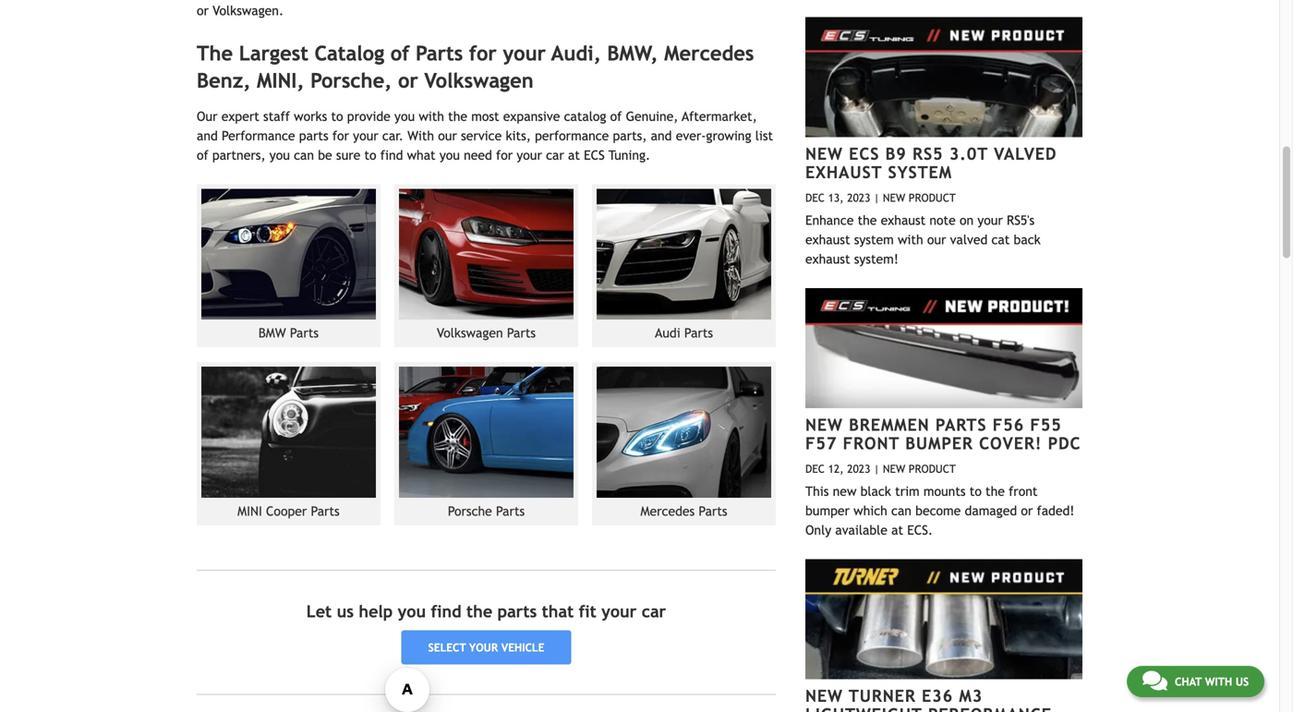 Task type: locate. For each thing, give the bounding box(es) containing it.
car right fit
[[642, 602, 666, 621]]

2 new from the top
[[805, 415, 843, 434]]

ever-
[[676, 128, 706, 143]]

1 vertical spatial at
[[891, 523, 903, 537]]

new for front
[[805, 415, 843, 434]]

ecs
[[849, 144, 880, 163], [584, 148, 605, 162]]

catalog
[[315, 41, 384, 65]]

1 vertical spatial volkswagen
[[437, 326, 503, 341]]

our
[[197, 109, 218, 124]]

0 vertical spatial of
[[391, 41, 410, 65]]

0 vertical spatial or
[[398, 69, 418, 92]]

2 2023 from the top
[[847, 462, 870, 475]]

new up trim
[[883, 462, 905, 475]]

or
[[398, 69, 418, 92], [1021, 503, 1033, 518]]

ecs down performance
[[584, 148, 605, 162]]

your down provide
[[353, 128, 378, 143]]

your right fit
[[601, 602, 637, 621]]

parts
[[416, 41, 463, 65], [290, 326, 319, 341], [507, 326, 536, 341], [684, 326, 713, 341], [936, 415, 987, 434], [311, 504, 340, 519], [496, 504, 525, 519], [699, 504, 727, 519]]

ecs inside our expert staff works to provide you with the most expansive catalog of genuine, aftermarket, and performance parts for your car. with our service kits, performance parts, and ever-growing list of partners, you can be sure to find what you need for your car at ecs tuning.
[[584, 148, 605, 162]]

our right with
[[438, 128, 457, 143]]

new left turner at the bottom right of the page
[[805, 686, 843, 705]]

exhaust
[[881, 213, 926, 227], [805, 232, 850, 247], [805, 251, 850, 266]]

0 vertical spatial product
[[909, 191, 956, 204]]

at left ecs.
[[891, 523, 903, 537]]

1 vertical spatial or
[[1021, 503, 1033, 518]]

1 vertical spatial product
[[909, 462, 956, 475]]

parts
[[299, 128, 328, 143], [497, 602, 537, 621]]

or down 'front'
[[1021, 503, 1033, 518]]

car down performance
[[546, 148, 564, 162]]

mercedes inside the largest catalog of parts for your audi, bmw, mercedes benz, mini, porsche, or volkswagen
[[664, 41, 754, 65]]

1 horizontal spatial find
[[431, 602, 461, 621]]

and
[[197, 128, 218, 143], [651, 128, 672, 143]]

1 horizontal spatial of
[[391, 41, 410, 65]]

0 vertical spatial our
[[438, 128, 457, 143]]

0 vertical spatial car
[[546, 148, 564, 162]]

1 product from the top
[[909, 191, 956, 204]]

to up damaged
[[970, 484, 982, 499]]

and down our
[[197, 128, 218, 143]]

your up cat
[[978, 213, 1003, 227]]

3.0t
[[949, 144, 988, 163]]

1 vertical spatial dec
[[805, 462, 825, 475]]

new ecs b9 rs5 3.0t valved exhaust system
[[805, 144, 1057, 182]]

to right works
[[331, 109, 343, 124]]

to
[[331, 109, 343, 124], [364, 148, 376, 162], [970, 484, 982, 499]]

with left us
[[1205, 675, 1232, 688]]

0 horizontal spatial can
[[294, 148, 314, 162]]

0 vertical spatial find
[[380, 148, 403, 162]]

new up 12,
[[805, 415, 843, 434]]

2 vertical spatial to
[[970, 484, 982, 499]]

to right sure
[[364, 148, 376, 162]]

can inside our expert staff works to provide you with the most expansive catalog of genuine, aftermarket, and performance parts for your car. with our service kits, performance parts, and ever-growing list of partners, you can be sure to find what you need for your car at ecs tuning.
[[294, 148, 314, 162]]

1 horizontal spatial to
[[364, 148, 376, 162]]

f56
[[993, 415, 1024, 434]]

0 vertical spatial can
[[294, 148, 314, 162]]

new up 13,
[[805, 144, 843, 163]]

| right 13,
[[874, 191, 880, 204]]

you left need
[[439, 148, 460, 162]]

0 horizontal spatial ecs
[[584, 148, 605, 162]]

you right the help at bottom left
[[398, 602, 426, 621]]

can left be
[[294, 148, 314, 162]]

1 vertical spatial new
[[805, 415, 843, 434]]

1 vertical spatial our
[[927, 232, 946, 247]]

for up sure
[[332, 128, 349, 143]]

can down trim
[[891, 503, 912, 518]]

of left partners,
[[197, 148, 208, 162]]

works
[[294, 109, 327, 124]]

0 horizontal spatial find
[[380, 148, 403, 162]]

dec left 12,
[[805, 462, 825, 475]]

our inside our expert staff works to provide you with the most expansive catalog of genuine, aftermarket, and performance parts for your car. with our service kits, performance parts, and ever-growing list of partners, you can be sure to find what you need for your car at ecs tuning.
[[438, 128, 457, 143]]

2 dec from the top
[[805, 462, 825, 475]]

comments image
[[1142, 670, 1167, 692]]

available
[[835, 523, 888, 537]]

to inside dec 12, 2023 | new product this new black trim mounts to the front bumper which can become damaged or faded! only available at ecs.
[[970, 484, 982, 499]]

parts up the vehicle at the bottom left of page
[[497, 602, 537, 621]]

new down system
[[883, 191, 905, 204]]

dec inside the dec 13, 2023 | new product enhance the exhaust note on your rs5's exhaust system with our valved cat back exhaust system!
[[805, 191, 825, 204]]

service
[[461, 128, 502, 143]]

2 and from the left
[[651, 128, 672, 143]]

e36
[[922, 686, 953, 705]]

1 vertical spatial for
[[332, 128, 349, 143]]

your left audi,
[[503, 41, 546, 65]]

at inside our expert staff works to provide you with the most expansive catalog of genuine, aftermarket, and performance parts for your car. with our service kits, performance parts, and ever-growing list of partners, you can be sure to find what you need for your car at ecs tuning.
[[568, 148, 580, 162]]

mounts
[[924, 484, 966, 499]]

1 horizontal spatial and
[[651, 128, 672, 143]]

1 horizontal spatial can
[[891, 503, 912, 518]]

and down genuine,
[[651, 128, 672, 143]]

| inside dec 12, 2023 | new product this new black trim mounts to the front bumper which can become damaged or faded! only available at ecs.
[[874, 462, 880, 475]]

1 horizontal spatial our
[[927, 232, 946, 247]]

dec for new ecs b9 rs5 3.0t valved exhaust system
[[805, 191, 825, 204]]

1 horizontal spatial with
[[898, 232, 923, 247]]

exhaust
[[805, 163, 882, 182]]

0 horizontal spatial parts
[[299, 128, 328, 143]]

with right system
[[898, 232, 923, 247]]

black
[[860, 484, 891, 499]]

2023 inside the dec 13, 2023 | new product enhance the exhaust note on your rs5's exhaust system with our valved cat back exhaust system!
[[847, 191, 870, 204]]

1 horizontal spatial or
[[1021, 503, 1033, 518]]

0 vertical spatial mercedes
[[664, 41, 754, 65]]

new ecs b9 rs5 3.0t valved exhaust system link
[[805, 144, 1057, 182]]

parts inside new bremmen parts f56 f55 f57  front bumper cover! pdc
[[936, 415, 987, 434]]

new turner e36 m3 lightweight performanc
[[805, 686, 1052, 712]]

your inside the largest catalog of parts for your audi, bmw, mercedes benz, mini, porsche, or volkswagen
[[503, 41, 546, 65]]

or inside the largest catalog of parts for your audi, bmw, mercedes benz, mini, porsche, or volkswagen
[[398, 69, 418, 92]]

2 vertical spatial for
[[496, 148, 513, 162]]

0 horizontal spatial our
[[438, 128, 457, 143]]

new inside new ecs b9 rs5 3.0t valved exhaust system
[[805, 144, 843, 163]]

for up most
[[469, 41, 497, 65]]

help
[[359, 602, 393, 621]]

the up system
[[858, 213, 877, 227]]

ecs left the b9
[[849, 144, 880, 163]]

cover!
[[979, 434, 1042, 453]]

car
[[546, 148, 564, 162], [642, 602, 666, 621]]

12,
[[828, 462, 844, 475]]

0 horizontal spatial or
[[398, 69, 418, 92]]

0 horizontal spatial and
[[197, 128, 218, 143]]

most
[[471, 109, 499, 124]]

the up damaged
[[986, 484, 1005, 499]]

new inside new bremmen parts f56 f55 f57  front bumper cover! pdc
[[805, 415, 843, 434]]

| up black
[[874, 462, 880, 475]]

|
[[874, 191, 880, 204], [874, 462, 880, 475]]

0 vertical spatial volkswagen
[[424, 69, 534, 92]]

the inside the dec 13, 2023 | new product enhance the exhaust note on your rs5's exhaust system with our valved cat back exhaust system!
[[858, 213, 877, 227]]

2 vertical spatial new
[[805, 686, 843, 705]]

bmw
[[259, 326, 286, 341]]

at down performance
[[568, 148, 580, 162]]

2023 for exhaust
[[847, 191, 870, 204]]

2023 right 12,
[[847, 462, 870, 475]]

for down kits,
[[496, 148, 513, 162]]

0 horizontal spatial to
[[331, 109, 343, 124]]

product inside dec 12, 2023 | new product this new black trim mounts to the front bumper which can become damaged or faded! only available at ecs.
[[909, 462, 956, 475]]

of up parts,
[[610, 109, 622, 124]]

parts,
[[613, 128, 647, 143]]

1 | from the top
[[874, 191, 880, 204]]

new inside dec 12, 2023 | new product this new black trim mounts to the front bumper which can become damaged or faded! only available at ecs.
[[883, 462, 905, 475]]

find up select
[[431, 602, 461, 621]]

tuning.
[[609, 148, 650, 162]]

1 new from the top
[[805, 144, 843, 163]]

new for system
[[883, 191, 905, 204]]

0 horizontal spatial of
[[197, 148, 208, 162]]

0 vertical spatial with
[[419, 109, 444, 124]]

us
[[1236, 675, 1249, 688]]

of right catalog
[[391, 41, 410, 65]]

you
[[394, 109, 415, 124], [270, 148, 290, 162], [439, 148, 460, 162], [398, 602, 426, 621]]

volkswagen inside the largest catalog of parts for your audi, bmw, mercedes benz, mini, porsche, or volkswagen
[[424, 69, 534, 92]]

0 vertical spatial at
[[568, 148, 580, 162]]

2023 right 13,
[[847, 191, 870, 204]]

dec
[[805, 191, 825, 204], [805, 462, 825, 475]]

1 vertical spatial of
[[610, 109, 622, 124]]

1 vertical spatial |
[[874, 462, 880, 475]]

cat
[[992, 232, 1010, 247]]

which
[[854, 503, 887, 518]]

new inside the dec 13, 2023 | new product enhance the exhaust note on your rs5's exhaust system with our valved cat back exhaust system!
[[883, 191, 905, 204]]

1 dec from the top
[[805, 191, 825, 204]]

ecs inside new ecs b9 rs5 3.0t valved exhaust system
[[849, 144, 880, 163]]

product inside the dec 13, 2023 | new product enhance the exhaust note on your rs5's exhaust system with our valved cat back exhaust system!
[[909, 191, 956, 204]]

2023 for front
[[847, 462, 870, 475]]

the left most
[[448, 109, 467, 124]]

0 vertical spatial 2023
[[847, 191, 870, 204]]

valved
[[950, 232, 988, 247]]

0 vertical spatial new
[[883, 191, 905, 204]]

new for bumper
[[883, 462, 905, 475]]

staff
[[263, 109, 290, 124]]

f57
[[805, 434, 837, 453]]

be
[[318, 148, 332, 162]]

1 vertical spatial car
[[642, 602, 666, 621]]

need
[[464, 148, 492, 162]]

find down the car.
[[380, 148, 403, 162]]

us
[[337, 602, 354, 621]]

your down let us help you find the parts that fit your     car in the bottom of the page
[[469, 641, 498, 654]]

1 horizontal spatial at
[[891, 523, 903, 537]]

2 product from the top
[[909, 462, 956, 475]]

let
[[306, 602, 332, 621]]

bmw parts
[[259, 326, 319, 341]]

mini
[[238, 504, 262, 519]]

1 horizontal spatial parts
[[497, 602, 537, 621]]

or up with
[[398, 69, 418, 92]]

1 vertical spatial can
[[891, 503, 912, 518]]

parts down works
[[299, 128, 328, 143]]

at inside dec 12, 2023 | new product this new black trim mounts to the front bumper which can become damaged or faded! only available at ecs.
[[891, 523, 903, 537]]

new inside new turner e36 m3 lightweight performanc
[[805, 686, 843, 705]]

2 | from the top
[[874, 462, 880, 475]]

2 horizontal spatial with
[[1205, 675, 1232, 688]]

dec inside dec 12, 2023 | new product this new black trim mounts to the front bumper which can become damaged or faded! only available at ecs.
[[805, 462, 825, 475]]

at
[[568, 148, 580, 162], [891, 523, 903, 537]]

kits,
[[506, 128, 531, 143]]

with
[[419, 109, 444, 124], [898, 232, 923, 247], [1205, 675, 1232, 688]]

1 2023 from the top
[[847, 191, 870, 204]]

0 vertical spatial dec
[[805, 191, 825, 204]]

become
[[915, 503, 961, 518]]

2 vertical spatial of
[[197, 148, 208, 162]]

find
[[380, 148, 403, 162], [431, 602, 461, 621]]

sure
[[336, 148, 360, 162]]

1 vertical spatial new
[[883, 462, 905, 475]]

product up note
[[909, 191, 956, 204]]

product up 'mounts'
[[909, 462, 956, 475]]

0 vertical spatial parts
[[299, 128, 328, 143]]

| inside the dec 13, 2023 | new product enhance the exhaust note on your rs5's exhaust system with our valved cat back exhaust system!
[[874, 191, 880, 204]]

2 vertical spatial with
[[1205, 675, 1232, 688]]

bmw,
[[607, 41, 658, 65]]

dec left 13,
[[805, 191, 825, 204]]

0 vertical spatial new
[[805, 144, 843, 163]]

with up with
[[419, 109, 444, 124]]

| for front
[[874, 462, 880, 475]]

0 horizontal spatial car
[[546, 148, 564, 162]]

expansive
[[503, 109, 560, 124]]

performance
[[535, 128, 609, 143]]

chat with us link
[[1127, 666, 1264, 697]]

car inside our expert staff works to provide you with the most expansive catalog of genuine, aftermarket, and performance parts for your car. with our service kits, performance parts, and ever-growing list of partners, you can be sure to find what you need for your car at ecs tuning.
[[546, 148, 564, 162]]

select your vehicle button
[[401, 630, 571, 664]]

1 horizontal spatial ecs
[[849, 144, 880, 163]]

0 horizontal spatial at
[[568, 148, 580, 162]]

with inside our expert staff works to provide you with the most expansive catalog of genuine, aftermarket, and performance parts for your car. with our service kits, performance parts, and ever-growing list of partners, you can be sure to find what you need for your car at ecs tuning.
[[419, 109, 444, 124]]

1 vertical spatial 2023
[[847, 462, 870, 475]]

mercedes
[[664, 41, 754, 65], [641, 504, 695, 519]]

2023 inside dec 12, 2023 | new product this new black trim mounts to the front bumper which can become damaged or faded! only available at ecs.
[[847, 462, 870, 475]]

volkswagen parts
[[437, 326, 536, 341]]

2 horizontal spatial to
[[970, 484, 982, 499]]

trim
[[895, 484, 920, 499]]

0 horizontal spatial with
[[419, 109, 444, 124]]

our
[[438, 128, 457, 143], [927, 232, 946, 247]]

this
[[805, 484, 829, 499]]

turner
[[849, 686, 916, 705]]

0 vertical spatial for
[[469, 41, 497, 65]]

2 horizontal spatial of
[[610, 109, 622, 124]]

our down note
[[927, 232, 946, 247]]

0 vertical spatial to
[[331, 109, 343, 124]]

0 vertical spatial |
[[874, 191, 880, 204]]

1 vertical spatial with
[[898, 232, 923, 247]]



Task type: describe. For each thing, give the bounding box(es) containing it.
13,
[[828, 191, 844, 204]]

bumper
[[805, 503, 850, 518]]

parts inside our expert staff works to provide you with the most expansive catalog of genuine, aftermarket, and performance parts for your car. with our service kits, performance parts, and ever-growing list of partners, you can be sure to find what you need for your car at ecs tuning.
[[299, 128, 328, 143]]

product for system
[[909, 191, 956, 204]]

what
[[407, 148, 436, 162]]

1 vertical spatial to
[[364, 148, 376, 162]]

with
[[407, 128, 434, 143]]

your down kits,
[[517, 148, 542, 162]]

lightweight
[[805, 705, 922, 712]]

the inside dec 12, 2023 | new product this new black trim mounts to the front bumper which can become damaged or faded! only available at ecs.
[[986, 484, 1005, 499]]

front
[[843, 434, 900, 453]]

pdc
[[1048, 434, 1081, 453]]

that
[[542, 602, 574, 621]]

faded!
[[1037, 503, 1075, 518]]

volkswagen inside volkswagen parts link
[[437, 326, 503, 341]]

list
[[755, 128, 773, 143]]

porsche parts
[[448, 504, 525, 519]]

porsche
[[448, 504, 492, 519]]

your inside the dec 13, 2023 | new product enhance the exhaust note on your rs5's exhaust system with our valved cat back exhaust system!
[[978, 213, 1003, 227]]

chat with us
[[1175, 675, 1249, 688]]

new bremmen parts f56 f55 f57  front bumper cover! pdc
[[805, 415, 1081, 453]]

the inside our expert staff works to provide you with the most expansive catalog of genuine, aftermarket, and performance parts for your car. with our service kits, performance parts, and ever-growing list of partners, you can be sure to find what you need for your car at ecs tuning.
[[448, 109, 467, 124]]

vehicle
[[501, 641, 544, 654]]

on
[[960, 213, 974, 227]]

mercedes parts
[[641, 504, 727, 519]]

1 and from the left
[[197, 128, 218, 143]]

note
[[930, 213, 956, 227]]

audi parts link
[[592, 184, 776, 347]]

find inside our expert staff works to provide you with the most expansive catalog of genuine, aftermarket, and performance parts for your car. with our service kits, performance parts, and ever-growing list of partners, you can be sure to find what you need for your car at ecs tuning.
[[380, 148, 403, 162]]

parts inside the largest catalog of parts for your audi, bmw, mercedes benz, mini, porsche, or volkswagen
[[416, 41, 463, 65]]

the
[[197, 41, 233, 65]]

2 vertical spatial exhaust
[[805, 251, 850, 266]]

select
[[428, 641, 466, 654]]

1 vertical spatial parts
[[497, 602, 537, 621]]

the largest catalog of parts for your audi, bmw, mercedes benz, mini, porsche, or volkswagen
[[197, 41, 754, 92]]

system!
[[854, 251, 899, 266]]

bremmen
[[849, 415, 930, 434]]

can inside dec 12, 2023 | new product this new black trim mounts to the front bumper which can become damaged or faded! only available at ecs.
[[891, 503, 912, 518]]

let us help you find the parts that fit your     car
[[306, 602, 666, 621]]

system
[[854, 232, 894, 247]]

for inside the largest catalog of parts for your audi, bmw, mercedes benz, mini, porsche, or volkswagen
[[469, 41, 497, 65]]

of inside the largest catalog of parts for your audi, bmw, mercedes benz, mini, porsche, or volkswagen
[[391, 41, 410, 65]]

new turner e36 m3 lightweight performanc link
[[805, 686, 1052, 712]]

bmw parts link
[[197, 184, 380, 347]]

the up select your vehicle "button"
[[466, 602, 492, 621]]

performance
[[222, 128, 295, 143]]

enhance
[[805, 213, 854, 227]]

new turner e36 m3 lightweight performance exhaust image
[[805, 559, 1083, 679]]

0 vertical spatial exhaust
[[881, 213, 926, 227]]

you down the performance
[[270, 148, 290, 162]]

product for bumper
[[909, 462, 956, 475]]

1 vertical spatial find
[[431, 602, 461, 621]]

1 vertical spatial mercedes
[[641, 504, 695, 519]]

mini,
[[257, 69, 304, 92]]

ecs.
[[907, 523, 933, 537]]

1 horizontal spatial car
[[642, 602, 666, 621]]

partners,
[[212, 148, 266, 162]]

provide
[[347, 109, 391, 124]]

audi
[[655, 326, 680, 341]]

aftermarket,
[[682, 109, 757, 124]]

dec 12, 2023 | new product this new black trim mounts to the front bumper which can become damaged or faded! only available at ecs.
[[805, 462, 1075, 537]]

mini cooper parts
[[238, 504, 340, 519]]

audi parts
[[655, 326, 713, 341]]

largest
[[239, 41, 308, 65]]

porsche,
[[310, 69, 392, 92]]

m3
[[959, 686, 983, 705]]

mercedes parts link
[[592, 362, 776, 526]]

damaged
[[965, 503, 1017, 518]]

new bremmen parts f56 f55 f57  front bumper cover! pdc image
[[805, 288, 1083, 408]]

catalog
[[564, 109, 606, 124]]

rs5
[[913, 144, 944, 163]]

dec for new bremmen parts f56 f55 f57  front bumper cover! pdc
[[805, 462, 825, 475]]

expert
[[221, 109, 259, 124]]

volkswagen parts link
[[394, 184, 578, 347]]

or inside dec 12, 2023 | new product this new black trim mounts to the front bumper which can become damaged or faded! only available at ecs.
[[1021, 503, 1033, 518]]

only
[[805, 523, 831, 537]]

growing
[[706, 128, 751, 143]]

| for exhaust
[[874, 191, 880, 204]]

fit
[[579, 602, 596, 621]]

audi,
[[551, 41, 601, 65]]

front
[[1009, 484, 1038, 499]]

our expert staff works to provide you with the most expansive catalog of genuine, aftermarket, and performance parts for your car. with our service kits, performance parts, and ever-growing list of partners, you can be sure to find what you need for your car at ecs tuning.
[[197, 109, 773, 162]]

benz,
[[197, 69, 251, 92]]

our inside the dec 13, 2023 | new product enhance the exhaust note on your rs5's exhaust system with our valved cat back exhaust system!
[[927, 232, 946, 247]]

valved
[[994, 144, 1057, 163]]

f55
[[1030, 415, 1062, 434]]

porsche parts link
[[394, 362, 578, 526]]

new bremmen parts f56 f55 f57  front bumper cover! pdc link
[[805, 415, 1081, 453]]

system
[[888, 163, 952, 182]]

rs5's
[[1007, 213, 1035, 227]]

your inside "button"
[[469, 641, 498, 654]]

bumper
[[905, 434, 973, 453]]

chat
[[1175, 675, 1202, 688]]

you up the car.
[[394, 109, 415, 124]]

1 vertical spatial exhaust
[[805, 232, 850, 247]]

new ecs b9 rs5 3.0t valved exhaust system image
[[805, 17, 1083, 137]]

cooper
[[266, 504, 307, 519]]

new for exhaust
[[805, 144, 843, 163]]

genuine,
[[626, 109, 678, 124]]

with inside the dec 13, 2023 | new product enhance the exhaust note on your rs5's exhaust system with our valved cat back exhaust system!
[[898, 232, 923, 247]]



Task type: vqa. For each thing, say whether or not it's contained in the screenshot.
the left the 2.0L
no



